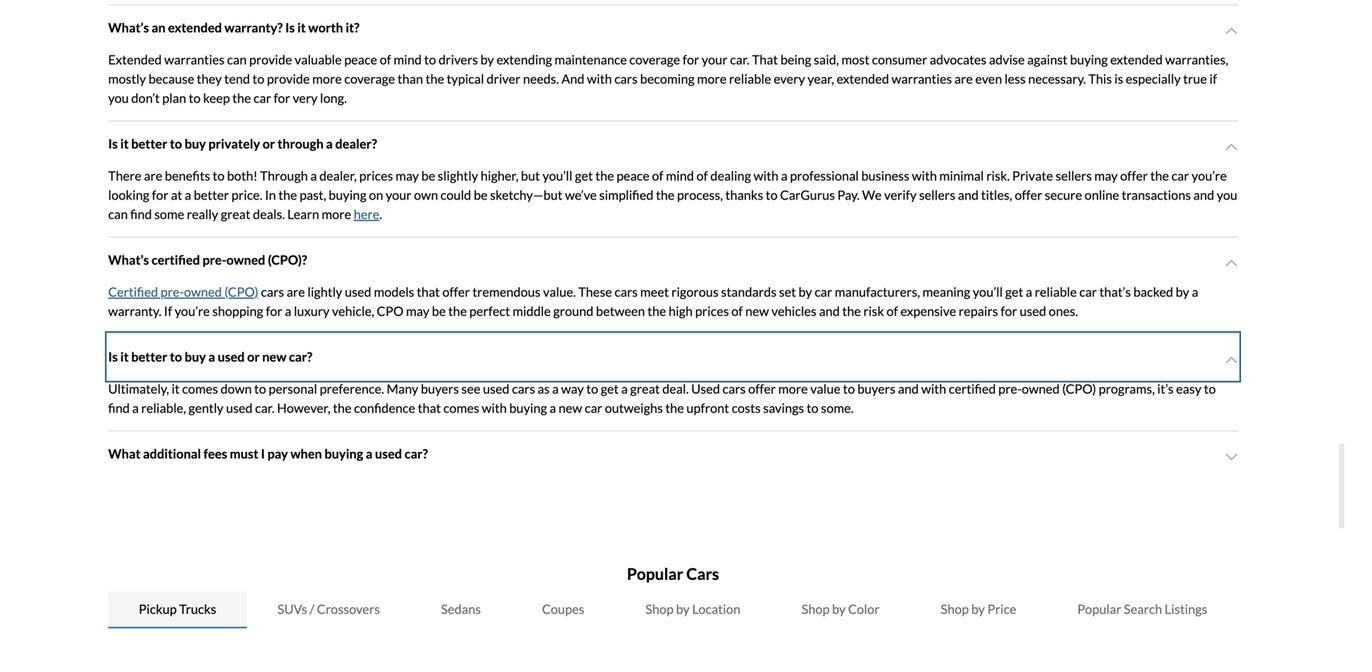 Task type: locate. For each thing, give the bounding box(es) containing it.
0 vertical spatial extended
[[168, 20, 222, 35]]

2 horizontal spatial shop
[[941, 602, 969, 617]]

1 vertical spatial reliable
[[1035, 284, 1077, 300]]

shop for shop by location
[[646, 602, 674, 617]]

0 vertical spatial owned
[[227, 252, 265, 268]]

to right way
[[587, 381, 598, 397]]

are right 'there'
[[144, 168, 162, 184]]

they
[[197, 71, 222, 87]]

by up driver
[[481, 52, 494, 67]]

1 horizontal spatial (cpo)
[[1063, 381, 1097, 397]]

1 horizontal spatial reliable
[[1035, 284, 1077, 300]]

buying up the this
[[1070, 52, 1108, 67]]

or up down
[[247, 349, 260, 365]]

0 horizontal spatial you
[[108, 90, 129, 106]]

because
[[149, 71, 194, 87]]

you'll right but on the left top of the page
[[543, 168, 573, 184]]

0 horizontal spatial shop
[[646, 602, 674, 617]]

coverage up 'becoming'
[[630, 52, 680, 67]]

4 chevron down image from the top
[[1226, 451, 1238, 464]]

2 buy from the top
[[185, 349, 206, 365]]

set
[[779, 284, 796, 300]]

1 horizontal spatial peace
[[617, 168, 650, 184]]

easy
[[1177, 381, 1202, 397]]

to right thanks
[[766, 187, 778, 203]]

great inside there are benefits to both! through a dealer, prices may be slightly higher, but you'll get the peace of mind of dealing with a professional business with minimal risk. private sellers may offer the car you're looking for at a better price. in the past, buying on your own could be sketchy—but we've simplified the process, thanks to cargurus pay. we verify sellers and titles, offer secure online transactions and you can find some really great deals. learn more
[[221, 206, 251, 222]]

plan
[[162, 90, 186, 106]]

0 vertical spatial reliable
[[729, 71, 772, 87]]

provide
[[249, 52, 292, 67], [267, 71, 310, 87]]

the
[[426, 71, 444, 87], [232, 90, 251, 106], [596, 168, 614, 184], [1151, 168, 1169, 184], [279, 187, 297, 203], [656, 187, 675, 203], [448, 303, 467, 319], [648, 303, 666, 319], [843, 303, 861, 319], [333, 400, 352, 416], [666, 400, 684, 416]]

manufacturers,
[[835, 284, 920, 300]]

looking
[[108, 187, 149, 203]]

0 horizontal spatial are
[[144, 168, 162, 184]]

0 horizontal spatial car.
[[255, 400, 275, 416]]

don't
[[131, 90, 160, 106]]

by left location
[[676, 602, 690, 617]]

0 vertical spatial what's
[[108, 20, 149, 35]]

what's left an
[[108, 20, 149, 35]]

car left the "outweighs"
[[585, 400, 603, 416]]

new down standards
[[746, 303, 769, 319]]

car inside there are benefits to both! through a dealer, prices may be slightly higher, but you'll get the peace of mind of dealing with a professional business with minimal risk. private sellers may offer the car you're looking for at a better price. in the past, buying on your own could be sketchy—but we've simplified the process, thanks to cargurus pay. we verify sellers and titles, offer secure online transactions and you can find some really great deals. learn more
[[1172, 168, 1190, 184]]

is for is it better to buy a used or new car?
[[108, 349, 118, 365]]

2 horizontal spatial are
[[955, 71, 973, 87]]

2 what's from the top
[[108, 252, 149, 268]]

great down price.
[[221, 206, 251, 222]]

0 horizontal spatial popular
[[627, 565, 684, 584]]

past,
[[300, 187, 326, 203]]

2 vertical spatial is
[[108, 349, 118, 365]]

(cpo) left programs,
[[1063, 381, 1097, 397]]

the right in
[[279, 187, 297, 203]]

2 horizontal spatial extended
[[1111, 52, 1163, 67]]

that inside ultimately, it comes down to personal preference. many buyers see used cars as a way to get a great deal. used cars offer more value to buyers and with certified pre-owned (cpo) programs, it's easy to find a reliable, gently used car. however, the confidence that comes with buying a new car outweighs the upfront costs savings to some.
[[418, 400, 441, 416]]

to
[[424, 52, 436, 67], [253, 71, 265, 87], [189, 90, 201, 106], [170, 136, 182, 151], [213, 168, 225, 184], [766, 187, 778, 203], [170, 349, 182, 365], [254, 381, 266, 397], [587, 381, 598, 397], [843, 381, 855, 397], [1204, 381, 1216, 397], [807, 400, 819, 416]]

it up ultimately,
[[120, 349, 129, 365]]

0 vertical spatial is
[[285, 20, 295, 35]]

chevron down image inside is it better to buy a used or new car? dropdown button
[[1226, 354, 1238, 367]]

1 horizontal spatial you
[[1217, 187, 1238, 203]]

than
[[398, 71, 423, 87]]

you down mostly
[[108, 90, 129, 106]]

offer
[[1121, 168, 1148, 184], [1015, 187, 1043, 203], [443, 284, 470, 300], [749, 381, 776, 397]]

1 vertical spatial can
[[108, 206, 128, 222]]

better up 'there'
[[131, 136, 167, 151]]

simplified
[[599, 187, 654, 203]]

value.
[[543, 284, 576, 300]]

0 vertical spatial you're
[[1192, 168, 1227, 184]]

buying
[[1070, 52, 1108, 67], [329, 187, 367, 203], [509, 400, 547, 416], [325, 446, 363, 462]]

0 horizontal spatial you're
[[175, 303, 210, 319]]

more inside ultimately, it comes down to personal preference. many buyers see used cars as a way to get a great deal. used cars offer more value to buyers and with certified pre-owned (cpo) programs, it's easy to find a reliable, gently used car. however, the confidence that comes with buying a new car outweighs the upfront costs savings to some.
[[779, 381, 808, 397]]

comes down see
[[444, 400, 480, 416]]

true
[[1184, 71, 1208, 87]]

chevron down image for car?
[[1226, 354, 1238, 367]]

what's for what's an extended warranty? is it worth it?
[[108, 20, 149, 35]]

vehicles
[[772, 303, 817, 319]]

car up transactions
[[1172, 168, 1190, 184]]

1 vertical spatial peace
[[617, 168, 650, 184]]

buying down "dealer,"
[[329, 187, 367, 203]]

chevron down image inside the what additional fees must i pay when buying a used car? dropdown button
[[1226, 451, 1238, 464]]

1 what's from the top
[[108, 20, 149, 35]]

it's
[[1158, 381, 1174, 397]]

mind up than
[[394, 52, 422, 67]]

0 horizontal spatial reliable
[[729, 71, 772, 87]]

your
[[702, 52, 728, 67], [386, 187, 412, 203]]

buying inside there are benefits to both! through a dealer, prices may be slightly higher, but you'll get the peace of mind of dealing with a professional business with minimal risk. private sellers may offer the car you're looking for at a better price. in the past, buying on your own could be sketchy—but we've simplified the process, thanks to cargurus pay. we verify sellers and titles, offer secure online transactions and you can find some really great deals. learn more
[[329, 187, 367, 203]]

better up really
[[194, 187, 229, 203]]

0 vertical spatial find
[[130, 206, 152, 222]]

new down way
[[559, 400, 582, 416]]

0 vertical spatial buy
[[185, 136, 206, 151]]

way
[[561, 381, 584, 397]]

may up online
[[1095, 168, 1118, 184]]

by right set
[[799, 284, 812, 300]]

buying right when
[[325, 446, 363, 462]]

every
[[774, 71, 805, 87]]

you're inside there are benefits to both! through a dealer, prices may be slightly higher, but you'll get the peace of mind of dealing with a professional business with minimal risk. private sellers may offer the car you're looking for at a better price. in the past, buying on your own could be sketchy—but we've simplified the process, thanks to cargurus pay. we verify sellers and titles, offer secure online transactions and you can find some really great deals. learn more
[[1192, 168, 1227, 184]]

car.
[[730, 52, 750, 67], [255, 400, 275, 416]]

confidence
[[354, 400, 415, 416]]

1 chevron down image from the top
[[1226, 141, 1238, 153]]

more right 'becoming'
[[697, 71, 727, 87]]

meaning
[[923, 284, 971, 300]]

programs,
[[1099, 381, 1155, 397]]

suvs / crossovers
[[278, 602, 380, 617]]

1 horizontal spatial great
[[630, 381, 660, 397]]

0 horizontal spatial coverage
[[344, 71, 395, 87]]

0 vertical spatial your
[[702, 52, 728, 67]]

1 horizontal spatial extended
[[837, 71, 889, 87]]

1 horizontal spatial mind
[[666, 168, 694, 184]]

you right transactions
[[1217, 187, 1238, 203]]

with inside "extended warranties can provide valuable peace of mind to drivers by extending maintenance coverage for your car. that being said, most consumer advocates advise against buying extended warranties, mostly because they tend to provide more coverage than the typical driver needs. and with cars becoming more reliable every year, extended warranties are even less necessary. this is especially true if you don't plan to keep the car for very long."
[[587, 71, 612, 87]]

0 vertical spatial provide
[[249, 52, 292, 67]]

certified inside dropdown button
[[152, 252, 200, 268]]

popular left cars
[[627, 565, 684, 584]]

perfect
[[470, 303, 510, 319]]

here .
[[354, 206, 382, 222]]

0 vertical spatial peace
[[344, 52, 377, 67]]

used down down
[[226, 400, 253, 416]]

slightly
[[438, 168, 478, 184]]

reliable up ones.
[[1035, 284, 1077, 300]]

buy inside is it better to buy a used or new car? dropdown button
[[185, 349, 206, 365]]

0 vertical spatial great
[[221, 206, 251, 222]]

car left very
[[254, 90, 271, 106]]

used down "confidence"
[[375, 446, 402, 462]]

0 horizontal spatial buyers
[[421, 381, 459, 397]]

cars are lightly used models that offer tremendous value. these cars meet rigorous standards set by car manufacturers, meaning you'll get a reliable car that's backed by a warranty. if you're shopping for a luxury vehicle, cpo may be the perfect middle ground between the high prices of new vehicles and the risk of expensive repairs for used ones.
[[108, 284, 1199, 319]]

0 vertical spatial popular
[[627, 565, 684, 584]]

what's for what's certified pre-owned (cpo)?
[[108, 252, 149, 268]]

by inside "extended warranties can provide valuable peace of mind to drivers by extending maintenance coverage for your car. that being said, most consumer advocates advise against buying extended warranties, mostly because they tend to provide more coverage than the typical driver needs. and with cars becoming more reliable every year, extended warranties are even less necessary. this is especially true if you don't plan to keep the car for very long."
[[481, 52, 494, 67]]

0 vertical spatial coverage
[[630, 52, 680, 67]]

as
[[538, 381, 550, 397]]

great up the "outweighs"
[[630, 381, 660, 397]]

1 horizontal spatial car?
[[405, 446, 428, 462]]

you'll up repairs
[[973, 284, 1003, 300]]

certified inside ultimately, it comes down to personal preference. many buyers see used cars as a way to get a great deal. used cars offer more value to buyers and with certified pre-owned (cpo) programs, it's easy to find a reliable, gently used car. however, the confidence that comes with buying a new car outweighs the upfront costs savings to some.
[[949, 381, 996, 397]]

1 vertical spatial are
[[144, 168, 162, 184]]

1 vertical spatial better
[[194, 187, 229, 203]]

chevron down image inside is it better to buy privately or through a dealer? dropdown button
[[1226, 141, 1238, 153]]

buy inside is it better to buy privately or through a dealer? dropdown button
[[185, 136, 206, 151]]

some.
[[821, 400, 854, 416]]

car? up the personal
[[289, 349, 313, 365]]

1 shop from the left
[[646, 602, 674, 617]]

1 vertical spatial new
[[262, 349, 287, 365]]

0 vertical spatial get
[[575, 168, 593, 184]]

are inside cars are lightly used models that offer tremendous value. these cars meet rigorous standards set by car manufacturers, meaning you'll get a reliable car that's backed by a warranty. if you're shopping for a luxury vehicle, cpo may be the perfect middle ground between the high prices of new vehicles and the risk of expensive repairs for used ones.
[[287, 284, 305, 300]]

pre- inside what's certified pre-owned (cpo)? dropdown button
[[203, 252, 227, 268]]

coverage
[[630, 52, 680, 67], [344, 71, 395, 87]]

certified down repairs
[[949, 381, 996, 397]]

1 vertical spatial be
[[474, 187, 488, 203]]

1 horizontal spatial popular
[[1078, 602, 1122, 617]]

1 vertical spatial (cpo)
[[1063, 381, 1097, 397]]

1 vertical spatial sellers
[[919, 187, 956, 203]]

shop down popular cars at the bottom of the page
[[646, 602, 674, 617]]

to up benefits
[[170, 136, 182, 151]]

new inside cars are lightly used models that offer tremendous value. these cars meet rigorous standards set by car manufacturers, meaning you'll get a reliable car that's backed by a warranty. if you're shopping for a luxury vehicle, cpo may be the perfect middle ground between the high prices of new vehicles and the risk of expensive repairs for used ones.
[[746, 303, 769, 319]]

transactions
[[1122, 187, 1191, 203]]

new up the personal
[[262, 349, 287, 365]]

1 horizontal spatial you're
[[1192, 168, 1227, 184]]

0 vertical spatial you'll
[[543, 168, 573, 184]]

peace inside "extended warranties can provide valuable peace of mind to drivers by extending maintenance coverage for your car. that being said, most consumer advocates advise against buying extended warranties, mostly because they tend to provide more coverage than the typical driver needs. and with cars becoming more reliable every year, extended warranties are even less necessary. this is especially true if you don't plan to keep the car for very long."
[[344, 52, 377, 67]]

being
[[781, 52, 812, 67]]

get
[[575, 168, 593, 184], [1006, 284, 1024, 300], [601, 381, 619, 397]]

offer up costs
[[749, 381, 776, 397]]

are inside there are benefits to both! through a dealer, prices may be slightly higher, but you'll get the peace of mind of dealing with a professional business with minimal risk. private sellers may offer the car you're looking for at a better price. in the past, buying on your own could be sketchy—but we've simplified the process, thanks to cargurus pay. we verify sellers and titles, offer secure online transactions and you can find some really great deals. learn more
[[144, 168, 162, 184]]

to right easy
[[1204, 381, 1216, 397]]

to down if
[[170, 349, 182, 365]]

2 horizontal spatial new
[[746, 303, 769, 319]]

you'll
[[543, 168, 573, 184], [973, 284, 1003, 300]]

1 vertical spatial your
[[386, 187, 412, 203]]

1 buy from the top
[[185, 136, 206, 151]]

warranty?
[[224, 20, 283, 35]]

really
[[187, 206, 218, 222]]

(cpo) inside ultimately, it comes down to personal preference. many buyers see used cars as a way to get a great deal. used cars offer more value to buyers and with certified pre-owned (cpo) programs, it's easy to find a reliable, gently used car. however, the confidence that comes with buying a new car outweighs the upfront costs savings to some.
[[1063, 381, 1097, 397]]

can inside there are benefits to both! through a dealer, prices may be slightly higher, but you'll get the peace of mind of dealing with a professional business with minimal risk. private sellers may offer the car you're looking for at a better price. in the past, buying on your own could be sketchy—but we've simplified the process, thanks to cargurus pay. we verify sellers and titles, offer secure online transactions and you can find some really great deals. learn more
[[108, 206, 128, 222]]

better for a
[[131, 349, 167, 365]]

or left through
[[263, 136, 275, 151]]

warranties up the they
[[164, 52, 225, 67]]

extended down the most
[[837, 71, 889, 87]]

it for is it better to buy privately or through a dealer?
[[120, 136, 129, 151]]

1 vertical spatial buy
[[185, 349, 206, 365]]

owned
[[227, 252, 265, 268], [184, 284, 222, 300], [1022, 381, 1060, 397]]

suvs
[[278, 602, 307, 617]]

offer up perfect
[[443, 284, 470, 300]]

1 horizontal spatial car.
[[730, 52, 750, 67]]

be inside cars are lightly used models that offer tremendous value. these cars meet rigorous standards set by car manufacturers, meaning you'll get a reliable car that's backed by a warranty. if you're shopping for a luxury vehicle, cpo may be the perfect middle ground between the high prices of new vehicles and the risk of expensive repairs for used ones.
[[432, 303, 446, 319]]

1 horizontal spatial you'll
[[973, 284, 1003, 300]]

benefits
[[165, 168, 210, 184]]

1 vertical spatial car?
[[405, 446, 428, 462]]

is left worth
[[285, 20, 295, 35]]

3 shop from the left
[[941, 602, 969, 617]]

sedans
[[441, 602, 481, 617]]

0 horizontal spatial warranties
[[164, 52, 225, 67]]

find down looking
[[130, 206, 152, 222]]

buy for privately
[[185, 136, 206, 151]]

thanks
[[726, 187, 764, 203]]

advocates
[[930, 52, 987, 67]]

shop left price
[[941, 602, 969, 617]]

2 shop from the left
[[802, 602, 830, 617]]

you're inside cars are lightly used models that offer tremendous value. these cars meet rigorous standards set by car manufacturers, meaning you'll get a reliable car that's backed by a warranty. if you're shopping for a luxury vehicle, cpo may be the perfect middle ground between the high prices of new vehicles and the risk of expensive repairs for used ones.
[[175, 303, 210, 319]]

0 vertical spatial or
[[263, 136, 275, 151]]

/
[[310, 602, 315, 617]]

color
[[848, 602, 880, 617]]

it left worth
[[297, 20, 306, 35]]

there are benefits to both! through a dealer, prices may be slightly higher, but you'll get the peace of mind of dealing with a professional business with minimal risk. private sellers may offer the car you're looking for at a better price. in the past, buying on your own could be sketchy—but we've simplified the process, thanks to cargurus pay. we verify sellers and titles, offer secure online transactions and you can find some really great deals. learn more
[[108, 168, 1238, 222]]

0 vertical spatial sellers
[[1056, 168, 1092, 184]]

get right meaning
[[1006, 284, 1024, 300]]

1 horizontal spatial owned
[[227, 252, 265, 268]]

1 horizontal spatial prices
[[695, 303, 729, 319]]

buyers right value
[[858, 381, 896, 397]]

buying down as
[[509, 400, 547, 416]]

it inside dropdown button
[[297, 20, 306, 35]]

0 vertical spatial are
[[955, 71, 973, 87]]

is it better to buy a used or new car?
[[108, 349, 313, 365]]

sellers up secure
[[1056, 168, 1092, 184]]

1 vertical spatial certified
[[949, 381, 996, 397]]

cars
[[615, 71, 638, 87], [261, 284, 284, 300], [615, 284, 638, 300], [512, 381, 535, 397], [723, 381, 746, 397]]

by right backed
[[1176, 284, 1190, 300]]

your left that
[[702, 52, 728, 67]]

long.
[[320, 90, 347, 106]]

the up the simplified
[[596, 168, 614, 184]]

more
[[312, 71, 342, 87], [697, 71, 727, 87], [322, 206, 351, 222], [779, 381, 808, 397]]

0 vertical spatial certified
[[152, 252, 200, 268]]

year,
[[808, 71, 835, 87]]

is
[[1115, 71, 1124, 87]]

your inside there are benefits to both! through a dealer, prices may be slightly higher, but you'll get the peace of mind of dealing with a professional business with minimal risk. private sellers may offer the car you're looking for at a better price. in the past, buying on your own could be sketchy—but we've simplified the process, thanks to cargurus pay. we verify sellers and titles, offer secure online transactions and you can find some really great deals. learn more
[[386, 187, 412, 203]]

extended inside what's an extended warranty? is it worth it? dropdown button
[[168, 20, 222, 35]]

warranties down consumer
[[892, 71, 952, 87]]

of right 'valuable'
[[380, 52, 391, 67]]

2 horizontal spatial pre-
[[999, 381, 1022, 397]]

peace
[[344, 52, 377, 67], [617, 168, 650, 184]]

that down "many"
[[418, 400, 441, 416]]

0 horizontal spatial great
[[221, 206, 251, 222]]

chevron down image
[[1226, 24, 1238, 37]]

in
[[265, 187, 276, 203]]

peace down it?
[[344, 52, 377, 67]]

typical
[[447, 71, 484, 87]]

2 vertical spatial owned
[[1022, 381, 1060, 397]]

buying inside dropdown button
[[325, 446, 363, 462]]

offer inside cars are lightly used models that offer tremendous value. these cars meet rigorous standards set by car manufacturers, meaning you'll get a reliable car that's backed by a warranty. if you're shopping for a luxury vehicle, cpo may be the perfect middle ground between the high prices of new vehicles and the risk of expensive repairs for used ones.
[[443, 284, 470, 300]]

provide up very
[[267, 71, 310, 87]]

find inside there are benefits to both! through a dealer, prices may be slightly higher, but you'll get the peace of mind of dealing with a professional business with minimal risk. private sellers may offer the car you're looking for at a better price. in the past, buying on your own could be sketchy—but we've simplified the process, thanks to cargurus pay. we verify sellers and titles, offer secure online transactions and you can find some really great deals. learn more
[[130, 206, 152, 222]]

car. inside ultimately, it comes down to personal preference. many buyers see used cars as a way to get a great deal. used cars offer more value to buyers and with certified pre-owned (cpo) programs, it's easy to find a reliable, gently used car. however, the confidence that comes with buying a new car outweighs the upfront costs savings to some.
[[255, 400, 275, 416]]

1 vertical spatial get
[[1006, 284, 1024, 300]]

1 horizontal spatial pre-
[[203, 252, 227, 268]]

1 vertical spatial what's
[[108, 252, 149, 268]]

risk
[[864, 303, 884, 319]]

reliable inside cars are lightly used models that offer tremendous value. these cars meet rigorous standards set by car manufacturers, meaning you'll get a reliable car that's backed by a warranty. if you're shopping for a luxury vehicle, cpo may be the perfect middle ground between the high prices of new vehicles and the risk of expensive repairs for used ones.
[[1035, 284, 1077, 300]]

and inside cars are lightly used models that offer tremendous value. these cars meet rigorous standards set by car manufacturers, meaning you'll get a reliable car that's backed by a warranty. if you're shopping for a luxury vehicle, cpo may be the perfect middle ground between the high prices of new vehicles and the risk of expensive repairs for used ones.
[[819, 303, 840, 319]]

1 horizontal spatial buyers
[[858, 381, 896, 397]]

0 vertical spatial can
[[227, 52, 247, 67]]

1 horizontal spatial shop
[[802, 602, 830, 617]]

meet
[[640, 284, 669, 300]]

better for privately
[[131, 136, 167, 151]]

offer inside ultimately, it comes down to personal preference. many buyers see used cars as a way to get a great deal. used cars offer more value to buyers and with certified pre-owned (cpo) programs, it's easy to find a reliable, gently used car. however, the confidence that comes with buying a new car outweighs the upfront costs savings to some.
[[749, 381, 776, 397]]

can down looking
[[108, 206, 128, 222]]

mind inside there are benefits to both! through a dealer, prices may be slightly higher, but you'll get the peace of mind of dealing with a professional business with minimal risk. private sellers may offer the car you're looking for at a better price. in the past, buying on your own could be sketchy—but we've simplified the process, thanks to cargurus pay. we verify sellers and titles, offer secure online transactions and you can find some really great deals. learn more
[[666, 168, 694, 184]]

get inside cars are lightly used models that offer tremendous value. these cars meet rigorous standards set by car manufacturers, meaning you'll get a reliable car that's backed by a warranty. if you're shopping for a luxury vehicle, cpo may be the perfect middle ground between the high prices of new vehicles and the risk of expensive repairs for used ones.
[[1006, 284, 1024, 300]]

1 vertical spatial you
[[1217, 187, 1238, 203]]

0 vertical spatial that
[[417, 284, 440, 300]]

mostly
[[108, 71, 146, 87]]

chevron down image
[[1226, 141, 1238, 153], [1226, 257, 1238, 270], [1226, 354, 1238, 367], [1226, 451, 1238, 464]]

maintenance
[[555, 52, 627, 67]]

cars inside "extended warranties can provide valuable peace of mind to drivers by extending maintenance coverage for your car. that being said, most consumer advocates advise against buying extended warranties, mostly because they tend to provide more coverage than the typical driver needs. and with cars becoming more reliable every year, extended warranties are even less necessary. this is especially true if you don't plan to keep the car for very long."
[[615, 71, 638, 87]]

2 buyers from the left
[[858, 381, 896, 397]]

car inside "extended warranties can provide valuable peace of mind to drivers by extending maintenance coverage for your car. that being said, most consumer advocates advise against buying extended warranties, mostly because they tend to provide more coverage than the typical driver needs. and with cars becoming more reliable every year, extended warranties are even less necessary. this is especially true if you don't plan to keep the car for very long."
[[254, 90, 271, 106]]

0 vertical spatial prices
[[359, 168, 393, 184]]

0 horizontal spatial owned
[[184, 284, 222, 300]]

0 horizontal spatial can
[[108, 206, 128, 222]]

provide down warranty?
[[249, 52, 292, 67]]

may
[[396, 168, 419, 184], [1095, 168, 1118, 184], [406, 303, 430, 319]]

coverage left than
[[344, 71, 395, 87]]

the left process,
[[656, 187, 675, 203]]

can up tend
[[227, 52, 247, 67]]

extended
[[108, 52, 162, 67]]

is up ultimately,
[[108, 349, 118, 365]]

1 vertical spatial is
[[108, 136, 118, 151]]

0 horizontal spatial (cpo)
[[224, 284, 259, 300]]

1 horizontal spatial warranties
[[892, 71, 952, 87]]

0 horizontal spatial comes
[[182, 381, 218, 397]]

may right the "cpo"
[[406, 303, 430, 319]]

learn
[[287, 206, 319, 222]]

2 horizontal spatial owned
[[1022, 381, 1060, 397]]

3 chevron down image from the top
[[1226, 354, 1238, 367]]

it
[[297, 20, 306, 35], [120, 136, 129, 151], [120, 349, 129, 365], [172, 381, 180, 397]]

costs
[[732, 400, 761, 416]]

through
[[260, 168, 308, 184]]

1 vertical spatial extended
[[1111, 52, 1163, 67]]

1 vertical spatial great
[[630, 381, 660, 397]]

more inside there are benefits to both! through a dealer, prices may be slightly higher, but you'll get the peace of mind of dealing with a professional business with minimal risk. private sellers may offer the car you're looking for at a better price. in the past, buying on your own could be sketchy—but we've simplified the process, thanks to cargurus pay. we verify sellers and titles, offer secure online transactions and you can find some really great deals. learn more
[[322, 206, 351, 222]]

ground
[[553, 303, 594, 319]]

2 chevron down image from the top
[[1226, 257, 1238, 270]]

car. down the personal
[[255, 400, 275, 416]]

get up we've
[[575, 168, 593, 184]]

1 vertical spatial coverage
[[344, 71, 395, 87]]

0 vertical spatial you
[[108, 90, 129, 106]]

great
[[221, 206, 251, 222], [630, 381, 660, 397]]

it inside ultimately, it comes down to personal preference. many buyers see used cars as a way to get a great deal. used cars offer more value to buyers and with certified pre-owned (cpo) programs, it's easy to find a reliable, gently used car. however, the confidence that comes with buying a new car outweighs the upfront costs savings to some.
[[172, 381, 180, 397]]

that
[[752, 52, 778, 67]]

can
[[227, 52, 247, 67], [108, 206, 128, 222]]

dealer?
[[335, 136, 377, 151]]

1 vertical spatial owned
[[184, 284, 222, 300]]

for left at
[[152, 187, 169, 203]]

vehicle,
[[332, 303, 374, 319]]

1 horizontal spatial coverage
[[630, 52, 680, 67]]

1 vertical spatial car.
[[255, 400, 275, 416]]

are inside "extended warranties can provide valuable peace of mind to drivers by extending maintenance coverage for your car. that being said, most consumer advocates advise against buying extended warranties, mostly because they tend to provide more coverage than the typical driver needs. and with cars becoming more reliable every year, extended warranties are even less necessary. this is especially true if you don't plan to keep the car for very long."
[[955, 71, 973, 87]]

pre-
[[203, 252, 227, 268], [161, 284, 184, 300], [999, 381, 1022, 397]]

extended up especially
[[1111, 52, 1163, 67]]

1 vertical spatial prices
[[695, 303, 729, 319]]

0 vertical spatial mind
[[394, 52, 422, 67]]

better up ultimately,
[[131, 349, 167, 365]]

0 horizontal spatial or
[[247, 349, 260, 365]]

mind up process,
[[666, 168, 694, 184]]

must
[[230, 446, 259, 462]]

1 buyers from the left
[[421, 381, 459, 397]]

0 horizontal spatial peace
[[344, 52, 377, 67]]

used
[[692, 381, 720, 397]]

extended right an
[[168, 20, 222, 35]]

that inside cars are lightly used models that offer tremendous value. these cars meet rigorous standards set by car manufacturers, meaning you'll get a reliable car that's backed by a warranty. if you're shopping for a luxury vehicle, cpo may be the perfect middle ground between the high prices of new vehicles and the risk of expensive repairs for used ones.
[[417, 284, 440, 300]]

0 horizontal spatial get
[[575, 168, 593, 184]]

personal
[[269, 381, 317, 397]]

by left color
[[832, 602, 846, 617]]

1 horizontal spatial new
[[559, 400, 582, 416]]



Task type: describe. For each thing, give the bounding box(es) containing it.
can inside "extended warranties can provide valuable peace of mind to drivers by extending maintenance coverage for your car. that being said, most consumer advocates advise against buying extended warranties, mostly because they tend to provide more coverage than the typical driver needs. and with cars becoming more reliable every year, extended warranties are even less necessary. this is especially true if you don't plan to keep the car for very long."
[[227, 52, 247, 67]]

price
[[988, 602, 1017, 617]]

keep
[[203, 90, 230, 106]]

used up vehicle, on the left top of the page
[[345, 284, 372, 300]]

luxury
[[294, 303, 330, 319]]

the down deal.
[[666, 400, 684, 416]]

here link
[[354, 206, 380, 222]]

owned inside ultimately, it comes down to personal preference. many buyers see used cars as a way to get a great deal. used cars offer more value to buyers and with certified pre-owned (cpo) programs, it's easy to find a reliable, gently used car. however, the confidence that comes with buying a new car outweighs the upfront costs savings to some.
[[1022, 381, 1060, 397]]

1 horizontal spatial sellers
[[1056, 168, 1092, 184]]

value
[[811, 381, 841, 397]]

to right down
[[254, 381, 266, 397]]

reliable inside "extended warranties can provide valuable peace of mind to drivers by extending maintenance coverage for your car. that being said, most consumer advocates advise against buying extended warranties, mostly because they tend to provide more coverage than the typical driver needs. and with cars becoming more reliable every year, extended warranties are even less necessary. this is especially true if you don't plan to keep the car for very long."
[[729, 71, 772, 87]]

to up some.
[[843, 381, 855, 397]]

is it better to buy a used or new car? button
[[108, 335, 1238, 380]]

the down meet
[[648, 303, 666, 319]]

used right see
[[483, 381, 510, 397]]

car up vehicles
[[815, 284, 833, 300]]

deals.
[[253, 206, 285, 222]]

is for is it better to buy privately or through a dealer?
[[108, 136, 118, 151]]

popular for popular search listings
[[1078, 602, 1122, 617]]

chevron down image inside what's certified pre-owned (cpo)? dropdown button
[[1226, 257, 1238, 270]]

cargurus
[[780, 187, 835, 203]]

what's certified pre-owned (cpo)?
[[108, 252, 307, 268]]

you'll inside cars are lightly used models that offer tremendous value. these cars meet rigorous standards set by car manufacturers, meaning you'll get a reliable car that's backed by a warranty. if you're shopping for a luxury vehicle, cpo may be the perfect middle ground between the high prices of new vehicles and the risk of expensive repairs for used ones.
[[973, 284, 1003, 300]]

prices inside cars are lightly used models that offer tremendous value. these cars meet rigorous standards set by car manufacturers, meaning you'll get a reliable car that's backed by a warranty. if you're shopping for a luxury vehicle, cpo may be the perfect middle ground between the high prices of new vehicles and the risk of expensive repairs for used ones.
[[695, 303, 729, 319]]

popular cars
[[627, 565, 719, 584]]

shop for shop by price
[[941, 602, 969, 617]]

location
[[692, 602, 741, 617]]

ultimately,
[[108, 381, 169, 397]]

buy for a
[[185, 349, 206, 365]]

pre- inside ultimately, it comes down to personal preference. many buyers see used cars as a way to get a great deal. used cars offer more value to buyers and with certified pre-owned (cpo) programs, it's easy to find a reliable, gently used car. however, the confidence that comes with buying a new car outweighs the upfront costs savings to some.
[[999, 381, 1022, 397]]

risk.
[[987, 168, 1010, 184]]

professional
[[790, 168, 859, 184]]

shopping
[[212, 303, 263, 319]]

car. inside "extended warranties can provide valuable peace of mind to drivers by extending maintenance coverage for your car. that being said, most consumer advocates advise against buying extended warranties, mostly because they tend to provide more coverage than the typical driver needs. and with cars becoming more reliable every year, extended warranties are even less necessary. this is especially true if you don't plan to keep the car for very long."
[[730, 52, 750, 67]]

car inside ultimately, it comes down to personal preference. many buyers see used cars as a way to get a great deal. used cars offer more value to buyers and with certified pre-owned (cpo) programs, it's easy to find a reliable, gently used car. however, the confidence that comes with buying a new car outweighs the upfront costs savings to some.
[[585, 400, 603, 416]]

0 vertical spatial be
[[422, 168, 435, 184]]

repairs
[[959, 303, 999, 319]]

pay.
[[838, 187, 860, 203]]

to left both!
[[213, 168, 225, 184]]

dealing
[[711, 168, 751, 184]]

new inside ultimately, it comes down to personal preference. many buyers see used cars as a way to get a great deal. used cars offer more value to buyers and with certified pre-owned (cpo) programs, it's easy to find a reliable, gently used car. however, the confidence that comes with buying a new car outweighs the upfront costs savings to some.
[[559, 400, 582, 416]]

offer down the private
[[1015, 187, 1043, 203]]

and
[[562, 71, 585, 87]]

for inside there are benefits to both! through a dealer, prices may be slightly higher, but you'll get the peace of mind of dealing with a professional business with minimal risk. private sellers may offer the car you're looking for at a better price. in the past, buying on your own could be sketchy—but we've simplified the process, thanks to cargurus pay. we verify sellers and titles, offer secure online transactions and you can find some really great deals. learn more
[[152, 187, 169, 203]]

the left risk
[[843, 303, 861, 319]]

chevron down image for dealer?
[[1226, 141, 1238, 153]]

consumer
[[872, 52, 928, 67]]

pickup trucks
[[139, 602, 216, 617]]

cars left as
[[512, 381, 535, 397]]

the up transactions
[[1151, 168, 1169, 184]]

to down value
[[807, 400, 819, 416]]

to right plan
[[189, 90, 201, 106]]

buying inside "extended warranties can provide valuable peace of mind to drivers by extending maintenance coverage for your car. that being said, most consumer advocates advise against buying extended warranties, mostly because they tend to provide more coverage than the typical driver needs. and with cars becoming more reliable every year, extended warranties are even less necessary. this is especially true if you don't plan to keep the car for very long."
[[1070, 52, 1108, 67]]

the down tend
[[232, 90, 251, 106]]

it for is it better to buy a used or new car?
[[120, 349, 129, 365]]

may up own
[[396, 168, 419, 184]]

you inside there are benefits to both! through a dealer, prices may be slightly higher, but you'll get the peace of mind of dealing with a professional business with minimal risk. private sellers may offer the car you're looking for at a better price. in the past, buying on your own could be sketchy—but we've simplified the process, thanks to cargurus pay. we verify sellers and titles, offer secure online transactions and you can find some really great deals. learn more
[[1217, 187, 1238, 203]]

get inside ultimately, it comes down to personal preference. many buyers see used cars as a way to get a great deal. used cars offer more value to buyers and with certified pre-owned (cpo) programs, it's easy to find a reliable, gently used car. however, the confidence that comes with buying a new car outweighs the upfront costs savings to some.
[[601, 381, 619, 397]]

prices inside there are benefits to both! through a dealer, prices may be slightly higher, but you'll get the peace of mind of dealing with a professional business with minimal risk. private sellers may offer the car you're looking for at a better price. in the past, buying on your own could be sketchy—but we've simplified the process, thanks to cargurus pay. we verify sellers and titles, offer secure online transactions and you can find some really great deals. learn more
[[359, 168, 393, 184]]

more up long. in the left top of the page
[[312, 71, 342, 87]]

popular for popular cars
[[627, 565, 684, 584]]

owned inside dropdown button
[[227, 252, 265, 268]]

for left very
[[274, 90, 290, 106]]

extending
[[497, 52, 552, 67]]

search
[[1124, 602, 1163, 617]]

is inside dropdown button
[[285, 20, 295, 35]]

of down is it better to buy privately or through a dealer? dropdown button
[[652, 168, 664, 184]]

for right repairs
[[1001, 303, 1018, 319]]

of inside "extended warranties can provide valuable peace of mind to drivers by extending maintenance coverage for your car. that being said, most consumer advocates advise against buying extended warranties, mostly because they tend to provide more coverage than the typical driver needs. and with cars becoming more reliable every year, extended warranties are even less necessary. this is especially true if you don't plan to keep the car for very long."
[[380, 52, 391, 67]]

against
[[1028, 52, 1068, 67]]

to left 'drivers'
[[424, 52, 436, 67]]

could
[[441, 187, 471, 203]]

0 vertical spatial comes
[[182, 381, 218, 397]]

it for ultimately, it comes down to personal preference. many buyers see used cars as a way to get a great deal. used cars offer more value to buyers and with certified pre-owned (cpo) programs, it's easy to find a reliable, gently used car. however, the confidence that comes with buying a new car outweighs the upfront costs savings to some.
[[172, 381, 180, 397]]

fees
[[204, 446, 227, 462]]

verify
[[885, 187, 917, 203]]

shop for shop by color
[[802, 602, 830, 617]]

cars down (cpo)?
[[261, 284, 284, 300]]

if
[[1210, 71, 1218, 87]]

gently
[[189, 400, 224, 416]]

of down standards
[[732, 303, 743, 319]]

great inside ultimately, it comes down to personal preference. many buyers see used cars as a way to get a great deal. used cars offer more value to buyers and with certified pre-owned (cpo) programs, it's easy to find a reliable, gently used car. however, the confidence that comes with buying a new car outweighs the upfront costs savings to some.
[[630, 381, 660, 397]]

for up 'becoming'
[[683, 52, 700, 67]]

standards
[[721, 284, 777, 300]]

process,
[[677, 187, 723, 203]]

2 vertical spatial extended
[[837, 71, 889, 87]]

by left price
[[972, 602, 985, 617]]

1 vertical spatial comes
[[444, 400, 480, 416]]

of right risk
[[887, 303, 898, 319]]

popular search listings
[[1078, 602, 1208, 617]]

we
[[862, 187, 882, 203]]

shop by color
[[802, 602, 880, 617]]

here
[[354, 206, 380, 222]]

shop by location
[[646, 602, 741, 617]]

what's an extended warranty? is it worth it? button
[[108, 5, 1238, 50]]

privately
[[209, 136, 260, 151]]

the left perfect
[[448, 303, 467, 319]]

expensive
[[901, 303, 957, 319]]

new inside dropdown button
[[262, 349, 287, 365]]

0 vertical spatial (cpo)
[[224, 284, 259, 300]]

0 horizontal spatial pre-
[[161, 284, 184, 300]]

cars up costs
[[723, 381, 746, 397]]

cars up between
[[615, 284, 638, 300]]

needs.
[[523, 71, 559, 87]]

your inside "extended warranties can provide valuable peace of mind to drivers by extending maintenance coverage for your car. that being said, most consumer advocates advise against buying extended warranties, mostly because they tend to provide more coverage than the typical driver needs. and with cars becoming more reliable every year, extended warranties are even less necessary. this is especially true if you don't plan to keep the car for very long."
[[702, 52, 728, 67]]

ultimately, it comes down to personal preference. many buyers see used cars as a way to get a great deal. used cars offer more value to buyers and with certified pre-owned (cpo) programs, it's easy to find a reliable, gently used car. however, the confidence that comes with buying a new car outweighs the upfront costs savings to some.
[[108, 381, 1216, 416]]

between
[[596, 303, 645, 319]]

used left ones.
[[1020, 303, 1047, 319]]

very
[[293, 90, 318, 106]]

we've
[[565, 187, 597, 203]]

certified pre-owned (cpo)
[[108, 284, 259, 300]]

car left 'that's'
[[1080, 284, 1097, 300]]

offer up transactions
[[1121, 168, 1148, 184]]

most
[[842, 52, 870, 67]]

high
[[669, 303, 693, 319]]

the down preference.
[[333, 400, 352, 416]]

may inside cars are lightly used models that offer tremendous value. these cars meet rigorous standards set by car manufacturers, meaning you'll get a reliable car that's backed by a warranty. if you're shopping for a luxury vehicle, cpo may be the perfect middle ground between the high prices of new vehicles and the risk of expensive repairs for used ones.
[[406, 303, 430, 319]]

crossovers
[[317, 602, 380, 617]]

an
[[152, 20, 166, 35]]

cpo
[[377, 303, 404, 319]]

tremendous
[[473, 284, 541, 300]]

middle
[[513, 303, 551, 319]]

0 horizontal spatial car?
[[289, 349, 313, 365]]

said,
[[814, 52, 839, 67]]

to right tend
[[253, 71, 265, 87]]

backed
[[1134, 284, 1174, 300]]

peace inside there are benefits to both! through a dealer, prices may be slightly higher, but you'll get the peace of mind of dealing with a professional business with minimal risk. private sellers may offer the car you're looking for at a better price. in the past, buying on your own could be sketchy—but we've simplified the process, thanks to cargurus pay. we verify sellers and titles, offer secure online transactions and you can find some really great deals. learn more
[[617, 168, 650, 184]]

less
[[1005, 71, 1026, 87]]

shop by price
[[941, 602, 1017, 617]]

for right shopping
[[266, 303, 282, 319]]

1 vertical spatial warranties
[[892, 71, 952, 87]]

of up process,
[[697, 168, 708, 184]]

get inside there are benefits to both! through a dealer, prices may be slightly higher, but you'll get the peace of mind of dealing with a professional business with minimal risk. private sellers may offer the car you're looking for at a better price. in the past, buying on your own could be sketchy—but we've simplified the process, thanks to cargurus pay. we verify sellers and titles, offer secure online transactions and you can find some really great deals. learn more
[[575, 168, 593, 184]]

you inside "extended warranties can provide valuable peace of mind to drivers by extending maintenance coverage for your car. that being said, most consumer advocates advise against buying extended warranties, mostly because they tend to provide more coverage than the typical driver needs. and with cars becoming more reliable every year, extended warranties are even less necessary. this is especially true if you don't plan to keep the car for very long."
[[108, 90, 129, 106]]

but
[[521, 168, 540, 184]]

find inside ultimately, it comes down to personal preference. many buyers see used cars as a way to get a great deal. used cars offer more value to buyers and with certified pre-owned (cpo) programs, it's easy to find a reliable, gently used car. however, the confidence that comes with buying a new car outweighs the upfront costs savings to some.
[[108, 400, 130, 416]]

these
[[579, 284, 612, 300]]

models
[[374, 284, 414, 300]]

mind inside "extended warranties can provide valuable peace of mind to drivers by extending maintenance coverage for your car. that being said, most consumer advocates advise against buying extended warranties, mostly because they tend to provide more coverage than the typical driver needs. and with cars becoming more reliable every year, extended warranties are even less necessary. this is especially true if you don't plan to keep the car for very long."
[[394, 52, 422, 67]]

i
[[261, 446, 265, 462]]

are for warranty.
[[287, 284, 305, 300]]

down
[[221, 381, 252, 397]]

better inside there are benefits to both! through a dealer, prices may be slightly higher, but you'll get the peace of mind of dealing with a professional business with minimal risk. private sellers may offer the car you're looking for at a better price. in the past, buying on your own could be sketchy—but we've simplified the process, thanks to cargurus pay. we verify sellers and titles, offer secure online transactions and you can find some really great deals. learn more
[[194, 187, 229, 203]]

what additional fees must i pay when buying a used car? button
[[108, 432, 1238, 477]]

if
[[164, 303, 172, 319]]

chevron down image for used
[[1226, 451, 1238, 464]]

and inside ultimately, it comes down to personal preference. many buyers see used cars as a way to get a great deal. used cars offer more value to buyers and with certified pre-owned (cpo) programs, it's easy to find a reliable, gently used car. however, the confidence that comes with buying a new car outweighs the upfront costs savings to some.
[[898, 381, 919, 397]]

at
[[171, 187, 182, 203]]

buying inside ultimately, it comes down to personal preference. many buyers see used cars as a way to get a great deal. used cars offer more value to buyers and with certified pre-owned (cpo) programs, it's easy to find a reliable, gently used car. however, the confidence that comes with buying a new car outweighs the upfront costs savings to some.
[[509, 400, 547, 416]]

1 vertical spatial or
[[247, 349, 260, 365]]

used up down
[[218, 349, 245, 365]]

especially
[[1126, 71, 1181, 87]]

0 horizontal spatial sellers
[[919, 187, 956, 203]]

pickup
[[139, 602, 177, 617]]

when
[[291, 446, 322, 462]]

are for risk.
[[144, 168, 162, 184]]

1 vertical spatial provide
[[267, 71, 310, 87]]

1 horizontal spatial or
[[263, 136, 275, 151]]

listings
[[1165, 602, 1208, 617]]

titles,
[[982, 187, 1013, 203]]

what additional fees must i pay when buying a used car?
[[108, 446, 428, 462]]

the right than
[[426, 71, 444, 87]]

certified
[[108, 284, 158, 300]]

both!
[[227, 168, 258, 184]]

you'll inside there are benefits to both! through a dealer, prices may be slightly higher, but you'll get the peace of mind of dealing with a professional business with minimal risk. private sellers may offer the car you're looking for at a better price. in the past, buying on your own could be sketchy—but we've simplified the process, thanks to cargurus pay. we verify sellers and titles, offer secure online transactions and you can find some really great deals. learn more
[[543, 168, 573, 184]]

many
[[387, 381, 419, 397]]



Task type: vqa. For each thing, say whether or not it's contained in the screenshot.
Against
yes



